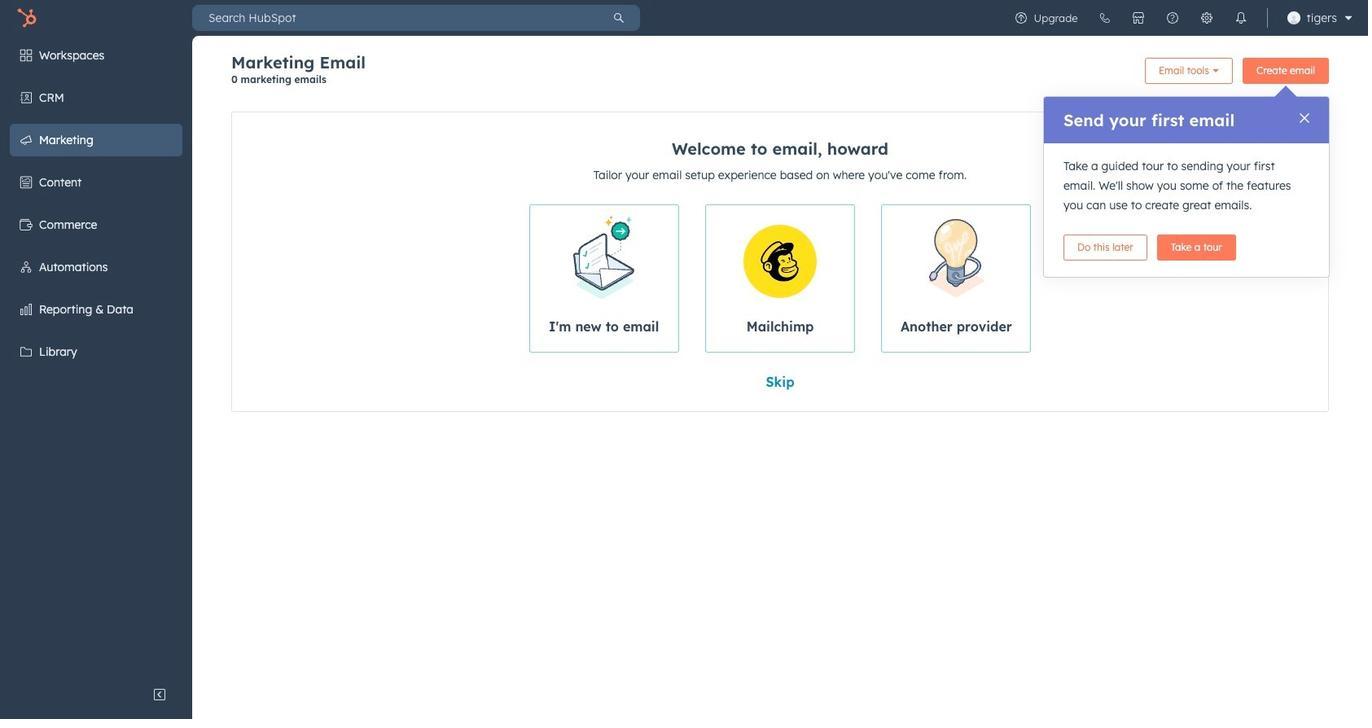 Task type: vqa. For each thing, say whether or not it's contained in the screenshot.
Help ICON
yes



Task type: describe. For each thing, give the bounding box(es) containing it.
1 horizontal spatial menu
[[1004, 0, 1359, 36]]

help image
[[1166, 11, 1179, 24]]

notifications image
[[1234, 11, 1248, 24]]

close image
[[1300, 113, 1310, 123]]



Task type: locate. For each thing, give the bounding box(es) containing it.
settings image
[[1200, 11, 1213, 24]]

menu
[[1004, 0, 1359, 36], [0, 36, 192, 679]]

marketplaces image
[[1132, 11, 1145, 24]]

0 horizontal spatial menu
[[0, 36, 192, 679]]

howard n/a image
[[1287, 11, 1300, 24]]

None checkbox
[[529, 204, 679, 353], [882, 204, 1032, 353], [529, 204, 679, 353], [882, 204, 1032, 353]]

banner
[[231, 52, 1329, 95]]

Search HubSpot search field
[[192, 5, 598, 31]]

None checkbox
[[705, 204, 855, 353]]



